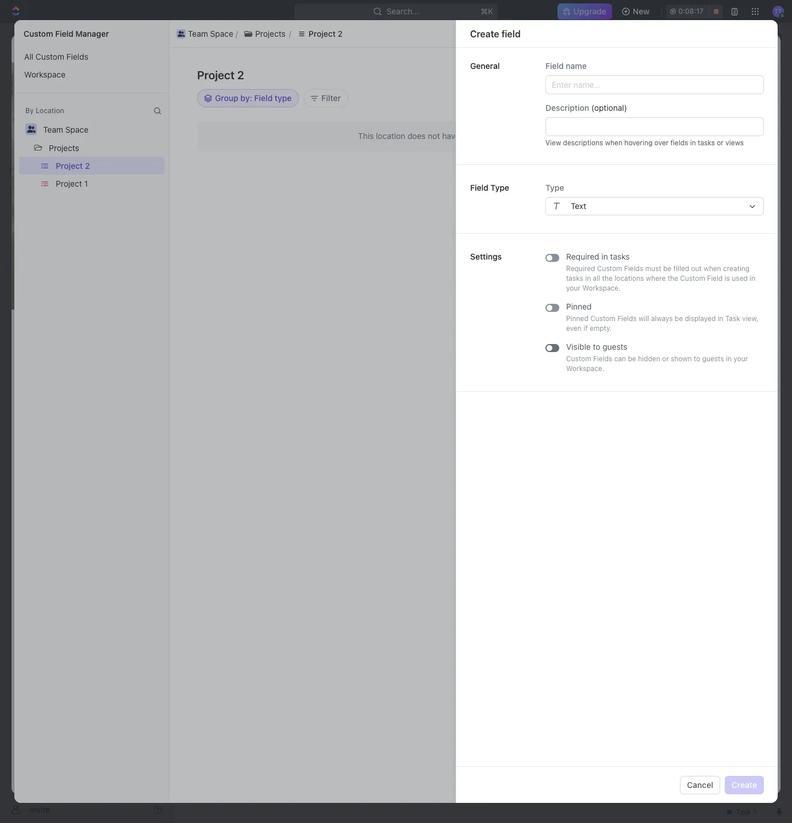 Task type: describe. For each thing, give the bounding box(es) containing it.
1 progress from the top
[[627, 192, 656, 201]]

1 vertical spatial tasks
[[610, 252, 630, 262]]

action
[[156, 539, 184, 549]]

empty.
[[590, 324, 612, 333]]

home link
[[5, 56, 167, 74]]

create field
[[470, 28, 521, 39]]

list containing all custom fields
[[14, 48, 169, 83]]

fields inside visible to guests custom fields can be hidden or shown to guests in your workspace.
[[593, 355, 612, 363]]

location
[[36, 106, 64, 115]]

board link
[[212, 103, 237, 119]]

3 from from the top
[[594, 192, 609, 201]]

dashboards link
[[5, 114, 167, 133]]

2 required from the top
[[566, 264, 595, 273]]

view,
[[742, 314, 759, 323]]

creating
[[723, 264, 750, 273]]

view descriptions when hovering over fields in tasks or views
[[546, 139, 744, 147]]

views
[[726, 139, 744, 147]]

0 horizontal spatial project 2 link
[[175, 43, 208, 53]]

even
[[566, 324, 582, 333]]

workspace
[[24, 70, 65, 79]]

where
[[646, 274, 666, 283]]

projects for the projects link
[[263, 32, 293, 41]]

in inside pinned pinned custom fields will always be displayed in task view, even if empty.
[[718, 314, 724, 323]]

manager
[[76, 29, 109, 39]]

2 horizontal spatial /
[[298, 32, 300, 41]]

custom down out
[[680, 274, 705, 283]]

add existing field
[[598, 70, 664, 80]]

team space up / project 2
[[188, 28, 233, 38]]

2 mins from the top
[[714, 128, 729, 136]]

5 changed from the top
[[542, 284, 570, 293]]

added for watcher:
[[557, 146, 577, 155]]

action items button
[[152, 534, 214, 554]]

space inside list
[[210, 28, 233, 38]]

hide button
[[592, 132, 617, 146]]

your inside visible to guests custom fields can be hidden or shown to guests in your workspace.
[[734, 355, 748, 363]]

created on nov 17
[[570, 44, 629, 52]]

create new field button
[[675, 66, 751, 85]]

(optional)
[[591, 103, 627, 113]]

custom field manager
[[24, 29, 109, 39]]

field type
[[470, 183, 509, 193]]

add for add task
[[709, 74, 724, 83]]

workspace. inside "required in tasks required custom fields must be filled out when creating tasks in all the locations where the custom field is used in your workspace."
[[583, 284, 621, 293]]

1 horizontal spatial guests
[[702, 355, 724, 363]]

task sidebar navigation tab list
[[751, 70, 776, 137]]

0 horizontal spatial team space link
[[76, 43, 121, 53]]

share
[[641, 43, 663, 53]]

all custom fields button
[[19, 48, 164, 66]]

2 to complete from the top
[[535, 256, 665, 274]]

1 the from the left
[[602, 274, 613, 283]]

0 horizontal spatial team space button
[[38, 120, 94, 139]]

locations
[[615, 274, 644, 283]]

pinned pinned custom fields will always be displayed in task view, even if empty.
[[566, 302, 759, 333]]

1 in progress from the top
[[618, 192, 658, 201]]

create new field
[[682, 70, 744, 80]]

5 status from the top
[[572, 284, 592, 293]]

visible
[[566, 342, 591, 352]]

be inside "required in tasks required custom fields must be filled out when creating tasks in all the locations where the custom field is used in your workspace."
[[663, 264, 672, 273]]

in inside visible to guests custom fields can be hidden or shown to guests in your workspace.
[[726, 355, 732, 363]]

eloisefrancis23@gmail. com
[[528, 146, 688, 164]]

tree inside sidebar navigation
[[5, 200, 167, 355]]

create one
[[548, 132, 585, 140]]

created this task
[[540, 109, 596, 118]]

4 from from the top
[[594, 256, 609, 265]]

3 mins from the top
[[714, 146, 729, 155]]

create for field
[[470, 28, 499, 39]]

is
[[725, 274, 730, 283]]

dashboards
[[28, 118, 72, 128]]

team space right user group icon
[[193, 32, 238, 41]]

projects for the top projects button
[[255, 28, 286, 38]]

added for tag
[[542, 302, 562, 311]]

used
[[732, 274, 748, 283]]

1 horizontal spatial project 2 link
[[303, 30, 354, 44]]

docs link
[[5, 95, 167, 113]]

2 vertical spatial tasks
[[566, 274, 583, 283]]

filled
[[673, 264, 689, 273]]

board
[[214, 106, 237, 116]]

0:08:17 button
[[666, 5, 723, 18]]

2 horizontal spatial tasks
[[698, 139, 715, 147]]

20 mins for changed status from
[[703, 128, 729, 136]]

created
[[542, 109, 566, 118]]

calendar link
[[291, 103, 327, 119]]

field name
[[546, 61, 587, 71]]

0:08:17
[[678, 7, 704, 16]]

new
[[633, 6, 650, 16]]

1 18 mins from the top
[[704, 192, 729, 201]]

Enter name... text field
[[546, 75, 764, 94]]

add existing field button
[[592, 66, 671, 85]]

inbox
[[28, 79, 48, 89]]

all
[[24, 52, 33, 62]]

description (optional)
[[546, 103, 627, 113]]

project 1 button
[[51, 175, 164, 193]]

1 mins from the top
[[714, 109, 729, 118]]

shown
[[671, 355, 692, 363]]

does
[[408, 131, 426, 141]]

3 20 mins from the top
[[703, 146, 729, 155]]

nov
[[607, 44, 620, 52]]

6 mins from the top
[[714, 284, 729, 293]]

watcher:
[[579, 146, 607, 155]]

custom inside pinned pinned custom fields will always be displayed in task view, even if empty.
[[590, 314, 616, 323]]

activity inside task sidebar navigation tab list
[[752, 90, 774, 97]]

custom up the all on the top
[[24, 29, 53, 39]]

sidebar navigation
[[0, 23, 172, 824]]

created
[[570, 44, 595, 52]]

on
[[597, 44, 605, 52]]

4 changed status from from the top
[[540, 256, 611, 265]]

task
[[582, 109, 596, 118]]

create button
[[725, 776, 764, 795]]

out
[[691, 264, 702, 273]]

5 changed status from from the top
[[540, 284, 611, 293]]

send button
[[700, 765, 734, 783]]

visible to guests custom fields can be hidden or shown to guests in your workspace.
[[566, 342, 748, 373]]

0 vertical spatial to do
[[635, 128, 656, 136]]

0 vertical spatial complete
[[537, 201, 568, 210]]

tag
[[564, 302, 575, 311]]

create one button
[[534, 129, 589, 143]]

fields inside pinned pinned custom fields will always be displayed in task view, even if empty.
[[617, 314, 637, 323]]

field left name
[[546, 61, 564, 71]]

2 in progress from the top
[[618, 256, 658, 265]]

Edit task name text field
[[51, 367, 459, 389]]

1 horizontal spatial team space link
[[179, 30, 241, 44]]

2 changed status from from the top
[[540, 174, 611, 182]]

team right user group icon
[[193, 32, 213, 41]]

when inside "required in tasks required custom fields must be filled out when creating tasks in all the locations where the custom field is used in your workspace."
[[704, 264, 721, 273]]

1 vertical spatial complete
[[537, 266, 568, 274]]

if
[[584, 324, 588, 333]]

list
[[258, 106, 272, 116]]

search
[[610, 106, 636, 116]]

team space down 'manager'
[[76, 43, 121, 53]]

0 horizontal spatial /
[[168, 43, 170, 53]]

added tag power
[[540, 302, 597, 311]]

be for guests
[[628, 355, 636, 363]]

calendar
[[293, 106, 327, 116]]

search button
[[595, 103, 640, 119]]

favorites button
[[5, 164, 44, 178]]

new
[[709, 70, 725, 80]]

search...
[[387, 6, 419, 16]]

20 for created this task
[[703, 109, 712, 118]]

⌘k
[[481, 6, 493, 16]]

all custom fields
[[24, 52, 88, 62]]

user group image inside sidebar navigation
[[12, 225, 20, 232]]

team up / project 2
[[188, 28, 208, 38]]

upgrade link
[[557, 3, 612, 20]]

clickbot
[[528, 146, 555, 155]]

add for add existing field
[[598, 70, 614, 80]]



Task type: vqa. For each thing, say whether or not it's contained in the screenshot.
when in required in tasks required custom fields must be filled out when creating tasks in all the locations where the custom field is used in your workspace.
yes



Task type: locate. For each thing, give the bounding box(es) containing it.
18 mins
[[704, 192, 729, 201], [704, 256, 729, 265], [704, 284, 729, 293]]

complete
[[537, 201, 568, 210], [537, 266, 568, 274], [618, 284, 653, 293]]

this
[[358, 131, 374, 141]]

workspace. down all
[[583, 284, 621, 293]]

team down 'manager'
[[76, 43, 96, 53]]

1 vertical spatial activity
[[752, 90, 774, 97]]

2 vertical spatial 20 mins
[[703, 146, 729, 155]]

existing
[[616, 70, 645, 80]]

0 vertical spatial activity
[[519, 74, 558, 87]]

1 vertical spatial 18 mins
[[704, 256, 729, 265]]

tasks up locations
[[610, 252, 630, 262]]

1 vertical spatial projects button
[[44, 139, 84, 157]]

0 horizontal spatial projects button
[[44, 139, 84, 157]]

team space button up / project 2
[[174, 27, 236, 41]]

0 vertical spatial required
[[566, 252, 599, 262]]

1 horizontal spatial project 2 button
[[291, 27, 348, 41]]

eloisefrancis23@gmail.
[[609, 146, 688, 155]]

guests right shown
[[702, 355, 724, 363]]

2 horizontal spatial be
[[675, 314, 683, 323]]

task inside pinned pinned custom fields will always be displayed in task view, even if empty.
[[725, 314, 740, 323]]

over
[[655, 139, 669, 147]]

custom right any
[[477, 131, 506, 141]]

field
[[55, 29, 73, 39], [546, 61, 564, 71], [470, 183, 488, 193], [707, 274, 723, 283]]

18 mins down the views
[[704, 192, 729, 201]]

18 right out
[[704, 256, 712, 265]]

2 changed from the top
[[542, 174, 570, 182]]

tasks left all
[[566, 274, 583, 283]]

task inside button
[[726, 74, 744, 83]]

tasks
[[698, 139, 715, 147], [610, 252, 630, 262], [566, 274, 583, 283]]

from down eloisefrancis23@gmail. com
[[594, 174, 609, 182]]

field for create new field
[[727, 70, 744, 80]]

list link
[[256, 103, 272, 119]]

settings
[[470, 252, 502, 262]]

fields up clickbot
[[508, 131, 530, 141]]

2 the from the left
[[668, 274, 678, 283]]

activity
[[519, 74, 558, 87], [752, 90, 774, 97]]

3 18 mins from the top
[[704, 284, 729, 293]]

1 horizontal spatial add
[[709, 74, 724, 83]]

mins up search tasks... text field on the top
[[714, 109, 729, 118]]

20 for changed status from
[[703, 128, 712, 136]]

3 18 from the top
[[704, 284, 712, 293]]

0 vertical spatial list
[[174, 27, 755, 41]]

1 status from the top
[[572, 128, 592, 136]]

0 horizontal spatial do
[[647, 128, 656, 136]]

0 horizontal spatial field
[[502, 28, 521, 39]]

must
[[645, 264, 661, 273]]

mins down is
[[714, 284, 729, 293]]

0 vertical spatial pinned
[[566, 302, 592, 312]]

1 to complete from the top
[[535, 192, 665, 210]]

1 horizontal spatial the
[[668, 274, 678, 283]]

5 mins from the top
[[714, 256, 729, 265]]

fields up locations
[[624, 264, 643, 273]]

create for new
[[682, 70, 707, 80]]

create down the ⌘k
[[470, 28, 499, 39]]

or for when
[[717, 139, 724, 147]]

1 vertical spatial team space button
[[38, 120, 94, 139]]

2 vertical spatial list
[[14, 157, 169, 193]]

1 pinned from the top
[[566, 302, 592, 312]]

0 vertical spatial 20 mins
[[703, 109, 729, 118]]

1 vertical spatial 20
[[703, 128, 712, 136]]

3 status from the top
[[572, 192, 592, 201]]

2 type from the left
[[546, 183, 564, 193]]

displayed
[[685, 314, 716, 323]]

1 horizontal spatial when
[[704, 264, 721, 273]]

any
[[462, 131, 475, 141]]

1
[[84, 179, 88, 189]]

the right all
[[602, 274, 613, 283]]

or for guests
[[662, 355, 669, 363]]

cancel button
[[680, 776, 720, 795]]

1 vertical spatial added
[[542, 302, 562, 311]]

complete up added tag power
[[537, 266, 568, 274]]

from down com
[[594, 192, 609, 201]]

progress
[[627, 192, 656, 201], [627, 256, 656, 265]]

or inside visible to guests custom fields can be hidden or shown to guests in your workspace.
[[662, 355, 669, 363]]

added down create one
[[557, 146, 577, 155]]

1 from from the top
[[594, 128, 609, 136]]

5 from from the top
[[594, 284, 609, 293]]

from up watcher:
[[594, 128, 609, 136]]

spaces
[[9, 186, 34, 195]]

1 vertical spatial do
[[680, 284, 689, 293]]

to complete down com
[[535, 192, 665, 210]]

changed
[[542, 128, 570, 136], [542, 174, 570, 182], [542, 192, 570, 201], [542, 256, 570, 265], [542, 284, 570, 293]]

0 vertical spatial tasks
[[698, 139, 715, 147]]

2 vertical spatial 18 mins
[[704, 284, 729, 293]]

required in tasks required custom fields must be filled out when creating tasks in all the locations where the custom field is used in your workspace.
[[566, 252, 755, 293]]

1 changed from the top
[[542, 128, 570, 136]]

one
[[572, 132, 585, 140]]

0 horizontal spatial the
[[602, 274, 613, 283]]

20 mins for created this task
[[703, 109, 729, 118]]

1 horizontal spatial team space button
[[174, 27, 236, 41]]

1 vertical spatial to do
[[668, 284, 689, 293]]

the
[[602, 274, 613, 283], [668, 274, 678, 283]]

mins right fields
[[714, 146, 729, 155]]

custom up workspace
[[36, 52, 64, 62]]

be inside visible to guests custom fields can be hidden or shown to guests in your workspace.
[[628, 355, 636, 363]]

0 vertical spatial workspace.
[[583, 284, 621, 293]]

items
[[186, 539, 210, 549]]

custom up all
[[597, 264, 622, 273]]

1 vertical spatial or
[[662, 355, 669, 363]]

0 horizontal spatial when
[[605, 139, 623, 147]]

2 18 mins from the top
[[704, 256, 729, 265]]

or left shown
[[662, 355, 669, 363]]

in
[[690, 139, 696, 147], [620, 192, 626, 201], [602, 252, 608, 262], [620, 256, 626, 265], [585, 274, 591, 283], [750, 274, 755, 283], [718, 314, 724, 323], [726, 355, 732, 363]]

your inside "required in tasks required custom fields must be filled out when creating tasks in all the locations where the custom field is used in your workspace."
[[566, 284, 581, 293]]

add task
[[709, 74, 744, 83]]

1 vertical spatial user group image
[[12, 225, 20, 232]]

from down all
[[594, 284, 609, 293]]

to complete up power
[[535, 256, 665, 274]]

team space, , element
[[60, 43, 71, 54]]

space
[[210, 28, 233, 38], [215, 32, 238, 41], [98, 43, 121, 53], [65, 125, 88, 135]]

1 vertical spatial in progress
[[618, 256, 658, 265]]

4 status from the top
[[572, 256, 592, 265]]

share button
[[634, 39, 670, 57]]

Search tasks... text field
[[649, 130, 764, 148]]

0 vertical spatial 18
[[704, 192, 712, 201]]

type inside type dropdown button
[[546, 183, 564, 193]]

inbox link
[[5, 75, 167, 94]]

0 horizontal spatial be
[[628, 355, 636, 363]]

0 vertical spatial 18 mins
[[704, 192, 729, 201]]

always
[[651, 314, 673, 323]]

project 2 link down user group icon
[[175, 43, 208, 53]]

field inside "required in tasks required custom fields must be filled out when creating tasks in all the locations where the custom field is used in your workspace."
[[707, 274, 723, 283]]

field
[[502, 28, 521, 39], [648, 70, 664, 80], [727, 70, 744, 80]]

20 up search tasks... text field on the top
[[703, 109, 712, 118]]

0 vertical spatial progress
[[627, 192, 656, 201]]

this location does not have any custom fields
[[358, 131, 530, 141]]

be
[[663, 264, 672, 273], [675, 314, 683, 323], [628, 355, 636, 363]]

can
[[614, 355, 626, 363]]

be right always
[[675, 314, 683, 323]]

1 horizontal spatial or
[[717, 139, 724, 147]]

your
[[566, 284, 581, 293], [734, 355, 748, 363]]

2 20 from the top
[[703, 128, 712, 136]]

view
[[546, 139, 561, 147]]

1 vertical spatial pinned
[[566, 314, 589, 323]]

field inside button
[[648, 70, 664, 80]]

description
[[546, 103, 589, 113]]

18 mins down is
[[704, 284, 729, 293]]

task right new
[[726, 74, 744, 83]]

0 vertical spatial added
[[557, 146, 577, 155]]

3 20 from the top
[[703, 146, 712, 155]]

4 changed from the top
[[542, 256, 570, 265]]

task sidebar content section
[[504, 63, 746, 795]]

add inside button
[[598, 70, 614, 80]]

2 horizontal spatial field
[[727, 70, 744, 80]]

be left filled
[[663, 264, 672, 273]]

user group image up / project 2
[[177, 31, 185, 37]]

fields
[[66, 52, 88, 62], [508, 131, 530, 141], [624, 264, 643, 273], [617, 314, 637, 323], [593, 355, 612, 363]]

cancel
[[687, 780, 713, 790]]

action items
[[156, 539, 210, 549]]

be right can
[[628, 355, 636, 363]]

1 horizontal spatial user group image
[[177, 31, 185, 37]]

to do
[[635, 128, 656, 136], [668, 284, 689, 293]]

have
[[442, 131, 460, 141]]

1 vertical spatial task
[[725, 314, 740, 323]]

mins down the views
[[714, 192, 729, 201]]

3 changed status from from the top
[[540, 192, 611, 201]]

custom inside visible to guests custom fields can be hidden or shown to guests in your workspace.
[[566, 355, 591, 363]]

2 vertical spatial be
[[628, 355, 636, 363]]

2 vertical spatial complete
[[618, 284, 653, 293]]

20
[[703, 109, 712, 118], [703, 128, 712, 136], [703, 146, 712, 155]]

the down filled
[[668, 274, 678, 283]]

in progress down eloisefrancis23@gmail.
[[618, 192, 658, 201]]

projects link
[[248, 30, 296, 44]]

1 vertical spatial project 2 button
[[51, 157, 164, 175]]

1 vertical spatial to complete
[[535, 256, 665, 274]]

added left tag
[[542, 302, 562, 311]]

team down location
[[43, 125, 63, 135]]

1 20 from the top
[[703, 109, 712, 118]]

17
[[622, 44, 629, 52]]

2 18 from the top
[[704, 256, 712, 265]]

2 vertical spatial 20
[[703, 146, 712, 155]]

3 changed from the top
[[542, 192, 570, 201]]

list containing project 2
[[14, 157, 169, 193]]

1 horizontal spatial projects button
[[238, 27, 291, 41]]

project 2 button
[[291, 27, 348, 41], [51, 157, 164, 175]]

0 vertical spatial or
[[717, 139, 724, 147]]

favorites
[[9, 167, 40, 175]]

do
[[647, 128, 656, 136], [680, 284, 689, 293]]

1 horizontal spatial be
[[663, 264, 672, 273]]

added watcher:
[[555, 146, 609, 155]]

list
[[174, 27, 755, 41], [14, 48, 169, 83], [14, 157, 169, 193]]

guests up can
[[603, 342, 628, 352]]

workspace button
[[19, 66, 164, 83]]

Type text field
[[571, 198, 743, 215]]

activity inside the task sidebar content section
[[519, 74, 558, 87]]

1 18 from the top
[[704, 192, 712, 201]]

1 horizontal spatial to do
[[668, 284, 689, 293]]

0 horizontal spatial or
[[662, 355, 669, 363]]

add task button
[[702, 70, 751, 88]]

1 changed status from from the top
[[540, 128, 611, 136]]

1 vertical spatial progress
[[627, 256, 656, 265]]

2 20 mins from the top
[[703, 128, 729, 136]]

20 mins
[[703, 109, 729, 118], [703, 128, 729, 136], [703, 146, 729, 155]]

upgrade
[[573, 6, 606, 16]]

custom up empty.
[[590, 314, 616, 323]]

1 vertical spatial workspace.
[[566, 364, 604, 373]]

field inside button
[[727, 70, 744, 80]]

progress up locations
[[627, 256, 656, 265]]

do down filled
[[680, 284, 689, 293]]

0 horizontal spatial guests
[[603, 342, 628, 352]]

complete down locations
[[618, 284, 653, 293]]

list containing team space
[[174, 27, 755, 41]]

create right the cancel
[[732, 780, 757, 790]]

2 pinned from the top
[[566, 314, 589, 323]]

in progress
[[618, 192, 658, 201], [618, 256, 658, 265]]

1 vertical spatial required
[[566, 264, 595, 273]]

create left one
[[548, 132, 570, 140]]

type button
[[546, 183, 764, 216]]

20 left the views
[[703, 146, 712, 155]]

fields inside button
[[66, 52, 88, 62]]

from
[[594, 128, 609, 136], [594, 174, 609, 182], [594, 192, 609, 201], [594, 256, 609, 265], [594, 284, 609, 293]]

task left view,
[[725, 314, 740, 323]]

18 up displayed
[[704, 284, 712, 293]]

to do up view descriptions when hovering over fields in tasks or views
[[635, 128, 656, 136]]

create left new
[[682, 70, 707, 80]]

0 vertical spatial projects button
[[238, 27, 291, 41]]

1 vertical spatial 20 mins
[[703, 128, 729, 136]]

2 vertical spatial 18
[[704, 284, 712, 293]]

home
[[28, 60, 50, 70]]

18 mins up is
[[704, 256, 729, 265]]

team space down location
[[43, 125, 88, 135]]

1 horizontal spatial /
[[244, 32, 246, 41]]

progress down eloisefrancis23@gmail.
[[627, 192, 656, 201]]

or left the views
[[717, 139, 724, 147]]

create for one
[[548, 132, 570, 140]]

0 horizontal spatial your
[[566, 284, 581, 293]]

0 horizontal spatial to do
[[635, 128, 656, 136]]

0 vertical spatial to complete
[[535, 192, 665, 210]]

1 vertical spatial when
[[704, 264, 721, 273]]

fields left can
[[593, 355, 612, 363]]

field down any
[[470, 183, 488, 193]]

from up all
[[594, 256, 609, 265]]

project 2
[[309, 28, 343, 38], [317, 32, 351, 41], [197, 68, 244, 82], [199, 68, 268, 87], [56, 161, 90, 171]]

project 1
[[56, 179, 88, 189]]

1 horizontal spatial type
[[546, 183, 564, 193]]

1 vertical spatial 18
[[704, 256, 712, 265]]

fields left the "will"
[[617, 314, 637, 323]]

add inside button
[[709, 74, 724, 83]]

0 vertical spatial be
[[663, 264, 672, 273]]

fields inside "required in tasks required custom fields must be filled out when creating tasks in all the locations where the custom field is used in your workspace."
[[624, 264, 643, 273]]

18
[[704, 192, 712, 201], [704, 256, 712, 265], [704, 284, 712, 293]]

field up team space, , element
[[55, 29, 73, 39]]

added
[[557, 146, 577, 155], [542, 302, 562, 311]]

0 vertical spatial in progress
[[618, 192, 658, 201]]

0 vertical spatial your
[[566, 284, 581, 293]]

project
[[309, 28, 336, 38], [317, 32, 344, 41], [175, 43, 201, 53], [197, 68, 235, 82], [199, 68, 251, 87], [56, 161, 83, 171], [56, 179, 82, 189]]

field left is
[[707, 274, 723, 283]]

be for custom
[[675, 314, 683, 323]]

general
[[470, 61, 500, 71]]

20 mins up search tasks... text field on the top
[[703, 109, 729, 118]]

20 down add task button in the top of the page
[[703, 128, 712, 136]]

0 vertical spatial guests
[[603, 342, 628, 352]]

workspace. inside visible to guests custom fields can be hidden or shown to guests in your workspace.
[[566, 364, 604, 373]]

by
[[25, 106, 34, 115]]

0 vertical spatial task
[[726, 74, 744, 83]]

projects inside list
[[255, 28, 286, 38]]

will
[[639, 314, 649, 323]]

mins up the views
[[714, 128, 729, 136]]

1 vertical spatial your
[[734, 355, 748, 363]]

4 mins from the top
[[714, 192, 729, 201]]

complete down clickbot
[[537, 201, 568, 210]]

2 from from the top
[[594, 174, 609, 182]]

fields
[[671, 139, 688, 147]]

do up view descriptions when hovering over fields in tasks or views
[[647, 128, 656, 136]]

status
[[572, 128, 592, 136], [572, 174, 592, 182], [572, 192, 592, 201], [572, 256, 592, 265], [572, 284, 592, 293]]

1 vertical spatial list
[[14, 48, 169, 83]]

18 down search tasks... text field on the top
[[704, 192, 712, 201]]

1 vertical spatial be
[[675, 314, 683, 323]]

docs
[[28, 99, 47, 109]]

your down view,
[[734, 355, 748, 363]]

1 horizontal spatial activity
[[752, 90, 774, 97]]

task
[[726, 74, 744, 83], [725, 314, 740, 323]]

0 horizontal spatial tasks
[[566, 274, 583, 283]]

0 horizontal spatial type
[[491, 183, 509, 193]]

0 vertical spatial user group image
[[177, 31, 185, 37]]

fields up workspace button
[[66, 52, 88, 62]]

tasks right fields
[[698, 139, 715, 147]]

None text field
[[546, 117, 764, 136]]

team space button down location
[[38, 120, 94, 139]]

be inside pinned pinned custom fields will always be displayed in task view, even if empty.
[[675, 314, 683, 323]]

1 horizontal spatial your
[[734, 355, 748, 363]]

1 horizontal spatial tasks
[[610, 252, 630, 262]]

to do down filled
[[668, 284, 689, 293]]

1 20 mins from the top
[[703, 109, 729, 118]]

hidden
[[638, 355, 660, 363]]

1 required from the top
[[566, 252, 599, 262]]

1 vertical spatial guests
[[702, 355, 724, 363]]

your up tag
[[566, 284, 581, 293]]

0 vertical spatial project 2 button
[[291, 27, 348, 41]]

1 type from the left
[[491, 183, 509, 193]]

in progress up locations
[[618, 256, 658, 265]]

2 status from the top
[[572, 174, 592, 182]]

project inside button
[[56, 179, 82, 189]]

0 horizontal spatial add
[[598, 70, 614, 80]]

0 vertical spatial team space button
[[174, 27, 236, 41]]

mins
[[714, 109, 729, 118], [714, 128, 729, 136], [714, 146, 729, 155], [714, 192, 729, 201], [714, 256, 729, 265], [714, 284, 729, 293]]

project 2 link right the projects link
[[303, 30, 354, 44]]

custom inside button
[[36, 52, 64, 62]]

20 mins up the views
[[703, 128, 729, 136]]

20 mins right fields
[[703, 146, 729, 155]]

mins up is
[[714, 256, 729, 265]]

2 progress from the top
[[627, 256, 656, 265]]

workspace. down visible
[[566, 364, 604, 373]]

descriptions
[[563, 139, 603, 147]]

user group image down spaces
[[12, 225, 20, 232]]

0 horizontal spatial activity
[[519, 74, 558, 87]]

user group image
[[177, 31, 185, 37], [12, 225, 20, 232]]

1 horizontal spatial field
[[648, 70, 664, 80]]

1 horizontal spatial do
[[680, 284, 689, 293]]

field for add existing field
[[648, 70, 664, 80]]

custom down visible
[[566, 355, 591, 363]]

0 vertical spatial do
[[647, 128, 656, 136]]

0 vertical spatial when
[[605, 139, 623, 147]]

tree
[[5, 200, 167, 355]]

to
[[620, 128, 628, 136], [637, 128, 645, 136], [658, 192, 665, 201], [658, 256, 665, 265], [670, 284, 678, 293], [593, 342, 600, 352], [694, 355, 700, 363]]

user group image
[[183, 34, 190, 40]]



